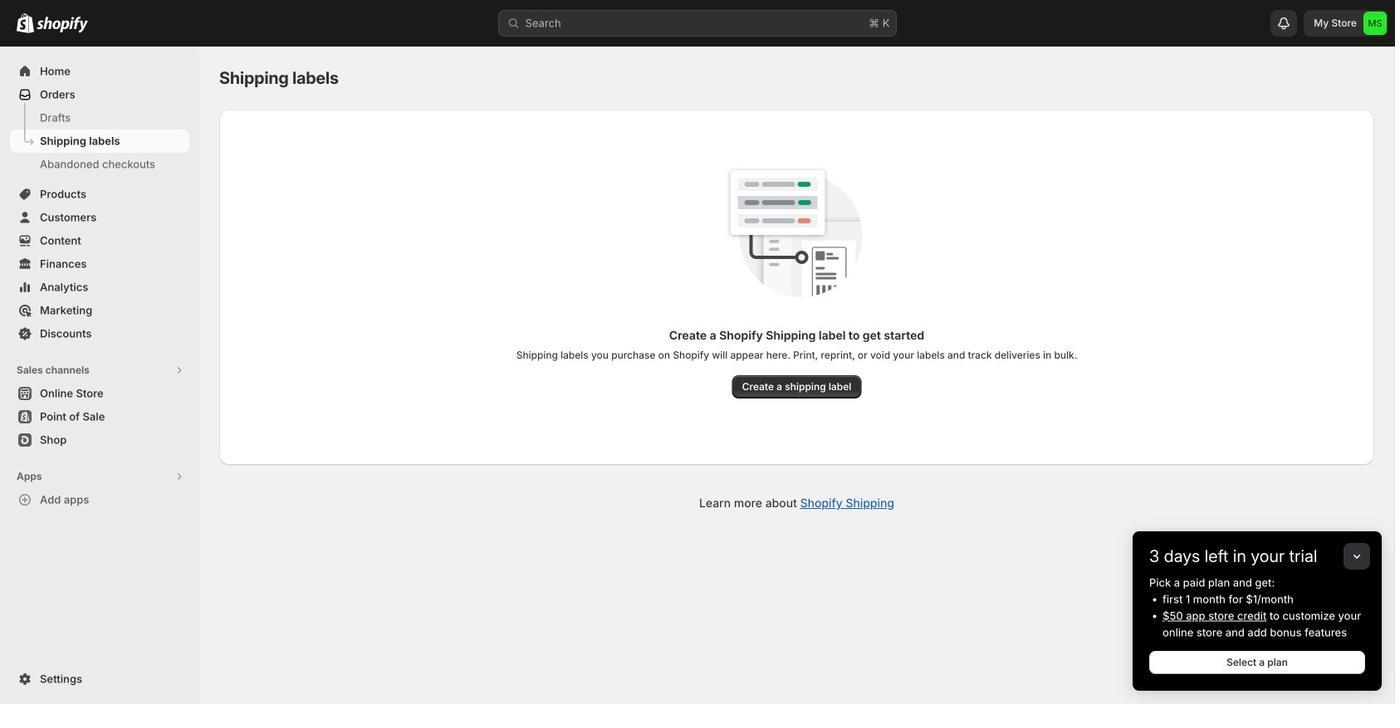 Task type: locate. For each thing, give the bounding box(es) containing it.
shopify image
[[17, 13, 34, 33], [37, 16, 88, 33]]



Task type: vqa. For each thing, say whether or not it's contained in the screenshot.
the rightmost Shopify image
yes



Task type: describe. For each thing, give the bounding box(es) containing it.
0 horizontal spatial shopify image
[[17, 13, 34, 33]]

my store image
[[1364, 12, 1388, 35]]

1 horizontal spatial shopify image
[[37, 16, 88, 33]]



